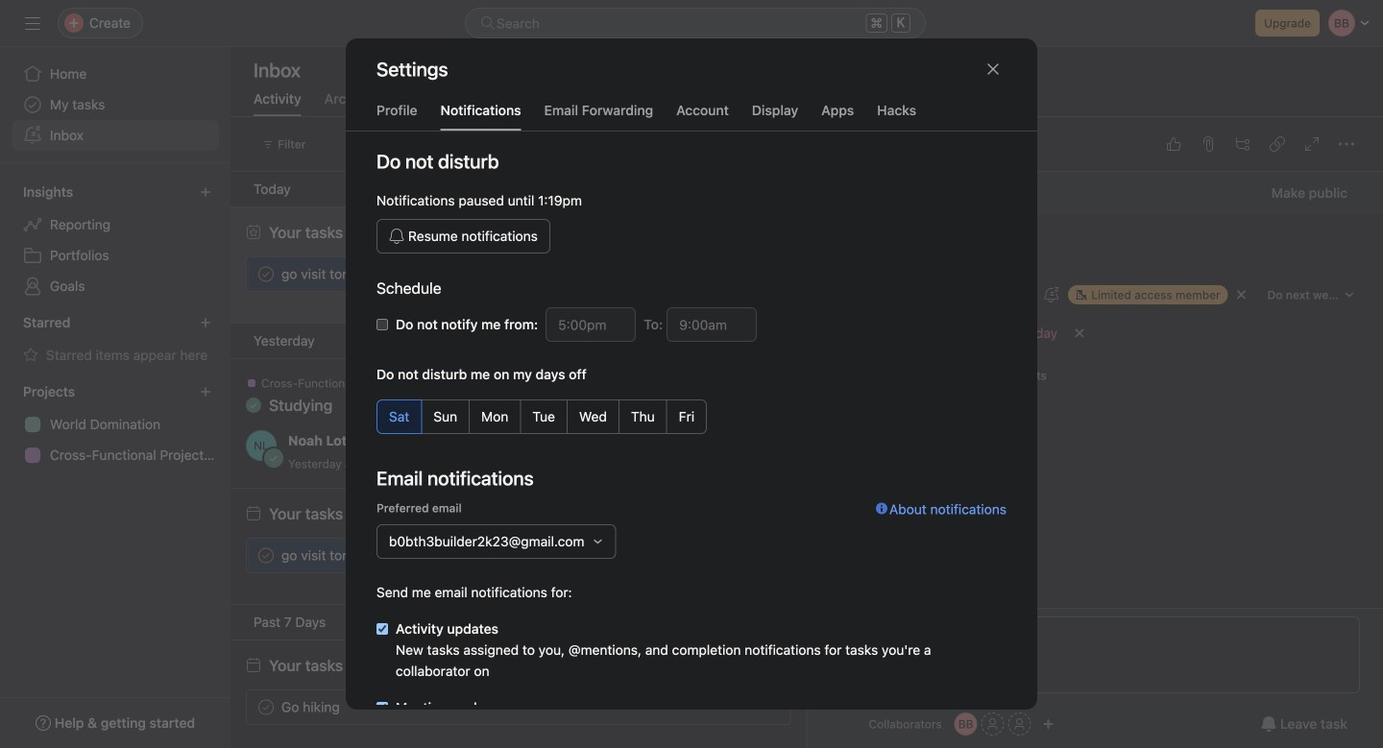 Task type: vqa. For each thing, say whether or not it's contained in the screenshot.
Full screen 'image'
yes



Task type: locate. For each thing, give the bounding box(es) containing it.
Mark complete checkbox
[[255, 263, 278, 286], [255, 544, 278, 567], [255, 696, 278, 719]]

None checkbox
[[377, 623, 388, 635], [377, 702, 388, 714], [377, 623, 388, 635], [377, 702, 388, 714]]

copy task link image
[[1270, 136, 1285, 152]]

None text field
[[667, 307, 757, 342]]

None checkbox
[[377, 319, 388, 330]]

main content
[[807, 172, 1383, 748]]

Task Name text field
[[817, 226, 1360, 270]]

your tasks for today, task element
[[269, 223, 411, 242]]

mark complete checkbox down the your tasks for mar 20, task element
[[255, 544, 278, 567]]

1 vertical spatial mark complete checkbox
[[255, 544, 278, 567]]

0 vertical spatial mark complete checkbox
[[255, 263, 278, 286]]

projects element
[[0, 375, 231, 475]]

mark complete image down the your tasks for mar 20, task element
[[255, 544, 278, 567]]

add subtask image
[[1235, 136, 1251, 152]]

2 mark complete checkbox from the top
[[255, 544, 278, 567]]

2 mark complete image from the top
[[255, 544, 278, 567]]

1 mark complete image from the top
[[255, 263, 278, 286]]

mark complete image down 'your tasks for mar 15, task' element
[[255, 696, 278, 719]]

2 vertical spatial mark complete checkbox
[[255, 696, 278, 719]]

settings tab list
[[346, 100, 1038, 132]]

mark complete image down your tasks for today, task element
[[255, 263, 278, 286]]

your tasks for mar 20, task element
[[269, 505, 421, 523]]

0 vertical spatial mark complete image
[[255, 263, 278, 286]]

mark complete checkbox down your tasks for today, task element
[[255, 263, 278, 286]]

1 mark complete checkbox from the top
[[255, 263, 278, 286]]

mark complete checkbox down 'your tasks for mar 15, task' element
[[255, 696, 278, 719]]

2 vertical spatial mark complete image
[[255, 696, 278, 719]]

full screen image
[[1305, 136, 1320, 152]]

dialog
[[346, 38, 1038, 748]]

1 vertical spatial mark complete image
[[255, 544, 278, 567]]

insights element
[[0, 175, 231, 306]]

mark complete image
[[255, 263, 278, 286], [255, 544, 278, 567], [255, 696, 278, 719]]

None text field
[[546, 307, 636, 342]]

mark complete image for your tasks for today, task element
[[255, 263, 278, 286]]



Task type: describe. For each thing, give the bounding box(es) containing it.
clear due date image
[[1074, 328, 1086, 339]]

close this dialog image
[[986, 61, 1001, 77]]

mark complete checkbox for the your tasks for mar 20, task element
[[255, 544, 278, 567]]

add or remove collaborators image
[[955, 713, 978, 736]]

global element
[[0, 47, 231, 162]]

starred element
[[0, 306, 231, 375]]

hide sidebar image
[[25, 15, 40, 31]]

0 likes. click to like this task image
[[1166, 136, 1182, 152]]

3 mark complete checkbox from the top
[[255, 696, 278, 719]]

3 mark complete image from the top
[[255, 696, 278, 719]]

your tasks for mar 15, task element
[[269, 657, 419, 675]]

open user profile image
[[246, 430, 277, 461]]

mark complete image for the your tasks for mar 20, task element
[[255, 544, 278, 567]]

remove assignee image
[[1236, 289, 1247, 301]]

go visit tomy dialog
[[807, 117, 1383, 748]]

mark complete checkbox for your tasks for today, task element
[[255, 263, 278, 286]]

open user profile image
[[831, 617, 861, 648]]

add or remove collaborators image
[[1043, 719, 1054, 730]]



